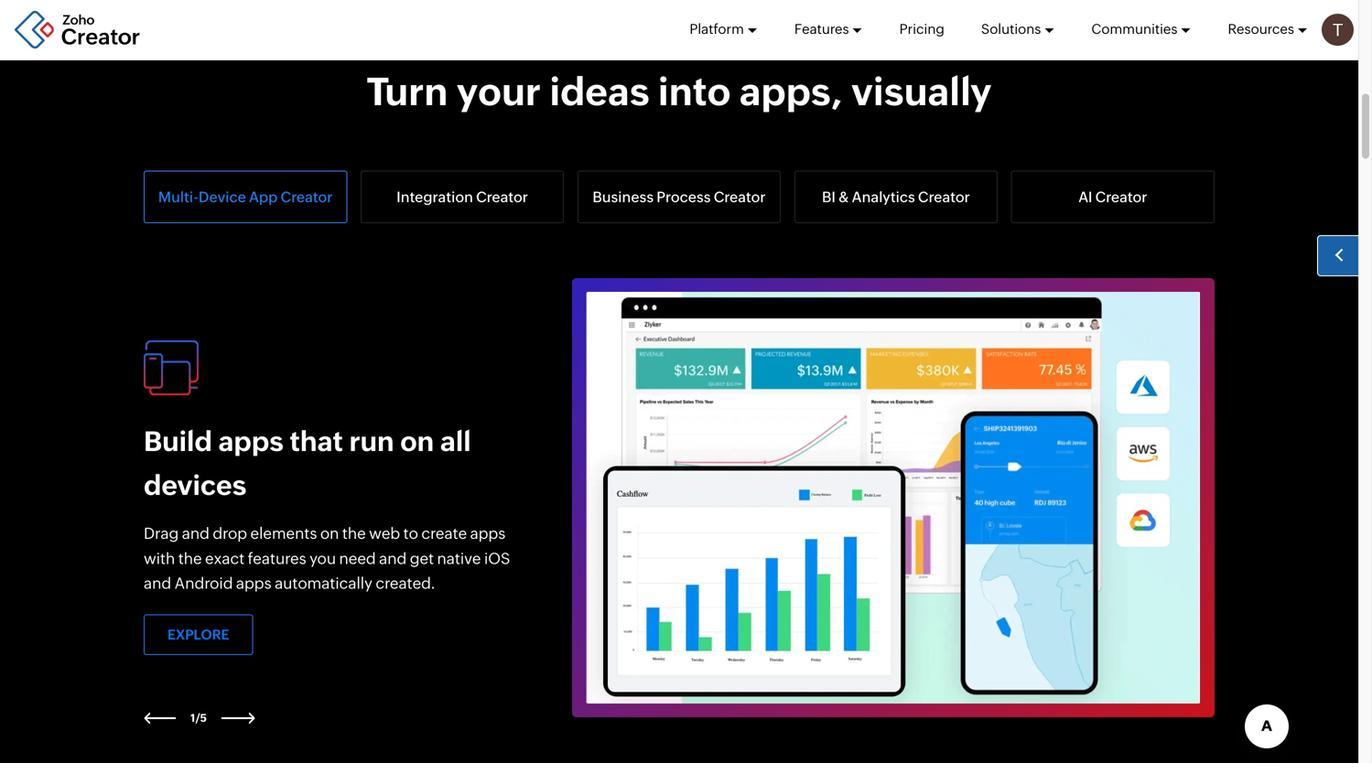 Task type: vqa. For each thing, say whether or not it's contained in the screenshot.
'sharpen'
no



Task type: locate. For each thing, give the bounding box(es) containing it.
2 creator from the left
[[476, 189, 528, 205]]

native
[[437, 550, 481, 568]]

terry turtle image
[[1322, 14, 1354, 46]]

elements
[[250, 525, 317, 543]]

build
[[144, 426, 212, 458]]

the
[[342, 525, 366, 543], [178, 550, 202, 568]]

creator right integration on the left of page
[[476, 189, 528, 205]]

on inside 'build apps that run on all devices'
[[400, 426, 434, 458]]

2 vertical spatial apps
[[236, 575, 272, 593]]

1 horizontal spatial and
[[182, 525, 210, 543]]

/5
[[195, 712, 207, 725]]

creator right the ai on the right top of the page
[[1096, 189, 1148, 205]]

with
[[144, 550, 175, 568]]

on inside drag and drop elements on the web to create apps with the exact features you need and get native ios and android apps automatically created.
[[320, 525, 339, 543]]

multi-
[[158, 189, 199, 205]]

all
[[440, 426, 471, 458]]

on
[[400, 426, 434, 458], [320, 525, 339, 543]]

features
[[795, 21, 849, 37]]

on up the you
[[320, 525, 339, 543]]

1 horizontal spatial on
[[400, 426, 434, 458]]

and down web
[[379, 550, 407, 568]]

process
[[657, 189, 711, 205]]

0 horizontal spatial on
[[320, 525, 339, 543]]

apps up ios
[[470, 525, 506, 543]]

zoho creator logo image
[[14, 10, 142, 50]]

0 vertical spatial and
[[182, 525, 210, 543]]

on left all
[[400, 426, 434, 458]]

and
[[182, 525, 210, 543], [379, 550, 407, 568], [144, 575, 171, 593]]

multi-device app creator
[[158, 189, 333, 205]]

bi
[[822, 189, 836, 205]]

creator right app
[[281, 189, 333, 205]]

apps inside 'build apps that run on all devices'
[[218, 426, 284, 458]]

0 horizontal spatial and
[[144, 575, 171, 593]]

ai
[[1079, 189, 1093, 205]]

and down with
[[144, 575, 171, 593]]

into
[[658, 69, 731, 113]]

ai creator
[[1079, 189, 1148, 205]]

1 vertical spatial apps
[[470, 525, 506, 543]]

0 horizontal spatial the
[[178, 550, 202, 568]]

solutions
[[982, 21, 1041, 37]]

explore
[[168, 627, 229, 643]]

business
[[593, 189, 654, 205]]

creator right analytics
[[918, 189, 970, 205]]

multi-device app creator image
[[586, 292, 1201, 704]]

and left drop
[[182, 525, 210, 543]]

pricing link
[[900, 0, 945, 59]]

apps left 'that'
[[218, 426, 284, 458]]

5 creator from the left
[[1096, 189, 1148, 205]]

1 vertical spatial on
[[320, 525, 339, 543]]

resources
[[1228, 21, 1295, 37]]

0 vertical spatial apps
[[218, 426, 284, 458]]

ios
[[484, 550, 510, 568]]

you
[[310, 550, 336, 568]]

1 creator from the left
[[281, 189, 333, 205]]

0 vertical spatial on
[[400, 426, 434, 458]]

the up android
[[178, 550, 202, 568]]

2 horizontal spatial and
[[379, 550, 407, 568]]

exact
[[205, 550, 245, 568]]

2 vertical spatial and
[[144, 575, 171, 593]]

creator
[[281, 189, 333, 205], [476, 189, 528, 205], [714, 189, 766, 205], [918, 189, 970, 205], [1096, 189, 1148, 205]]

web
[[369, 525, 400, 543]]

on for elements
[[320, 525, 339, 543]]

integration creator
[[397, 189, 528, 205]]

1 horizontal spatial the
[[342, 525, 366, 543]]

0 vertical spatial the
[[342, 525, 366, 543]]

the up need
[[342, 525, 366, 543]]

apps
[[218, 426, 284, 458], [470, 525, 506, 543], [236, 575, 272, 593]]

4 creator from the left
[[918, 189, 970, 205]]

creator right process
[[714, 189, 766, 205]]

run
[[349, 426, 394, 458]]

bi & analytics creator
[[822, 189, 970, 205]]

apps down 'features' on the left bottom of the page
[[236, 575, 272, 593]]



Task type: describe. For each thing, give the bounding box(es) containing it.
communities
[[1092, 21, 1178, 37]]

&
[[839, 189, 849, 205]]

apps,
[[740, 69, 843, 113]]

get
[[410, 550, 434, 568]]

created.
[[376, 575, 436, 593]]

build apps that run on all devices
[[144, 426, 471, 502]]

1 vertical spatial the
[[178, 550, 202, 568]]

automatically
[[275, 575, 373, 593]]

turn your ideas into apps, visually
[[367, 69, 992, 113]]

1
[[190, 712, 195, 725]]

visually
[[851, 69, 992, 113]]

business process creator
[[593, 189, 766, 205]]

turn
[[367, 69, 448, 113]]

ideas
[[550, 69, 650, 113]]

that
[[290, 426, 343, 458]]

1 /5
[[190, 712, 207, 725]]

1 vertical spatial and
[[379, 550, 407, 568]]

analytics
[[852, 189, 916, 205]]

device
[[199, 189, 246, 205]]

drag
[[144, 525, 179, 543]]

need
[[339, 550, 376, 568]]

explore link
[[144, 615, 253, 655]]

drag and drop elements on the web to create apps with the exact features you need and get native ios and android apps automatically created.
[[144, 525, 510, 593]]

platform
[[690, 21, 744, 37]]

integration
[[397, 189, 473, 205]]

pricing
[[900, 21, 945, 37]]

3 creator from the left
[[714, 189, 766, 205]]

devices
[[144, 470, 247, 502]]

your
[[457, 69, 541, 113]]

android
[[175, 575, 233, 593]]

create
[[422, 525, 467, 543]]

features
[[248, 550, 306, 568]]

to
[[403, 525, 418, 543]]

on for run
[[400, 426, 434, 458]]

app
[[249, 189, 278, 205]]

drop
[[213, 525, 247, 543]]



